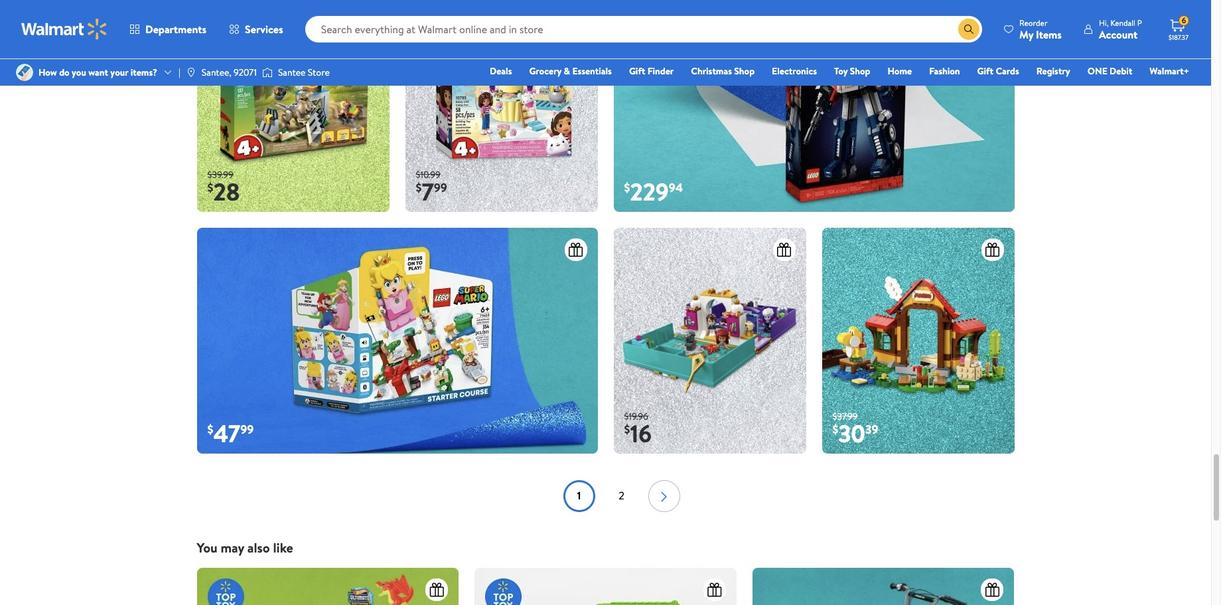 Task type: locate. For each thing, give the bounding box(es) containing it.
shop for toy shop
[[851, 64, 871, 78]]

2 gift from the left
[[978, 64, 994, 78]]

departments
[[145, 22, 207, 37]]

shop right toy
[[851, 64, 871, 78]]

santee
[[278, 66, 306, 79]]

 image
[[186, 67, 196, 78]]

1 vertical spatial 99
[[241, 421, 254, 438]]

0 horizontal spatial  image
[[16, 64, 33, 81]]

0 vertical spatial 99
[[434, 179, 447, 196]]

16
[[631, 417, 652, 450]]

Search search field
[[305, 16, 983, 43]]

 image for santee store
[[262, 66, 273, 79]]

next page image
[[656, 486, 672, 508]]

gift cards
[[978, 64, 1020, 78]]

1 horizontal spatial  image
[[262, 66, 273, 79]]

essentials
[[573, 64, 612, 78]]

you may also like
[[197, 539, 293, 557]]

want
[[88, 66, 108, 79]]

christmas
[[692, 64, 733, 78]]

home link
[[882, 64, 919, 78]]

1 horizontal spatial shop
[[851, 64, 871, 78]]

1 horizontal spatial 99
[[434, 179, 447, 196]]

grocery & essentials link
[[524, 64, 618, 78]]

santee store
[[278, 66, 330, 79]]

$37.99 $ 30 39
[[833, 410, 879, 450]]

$39.99 $ 28
[[208, 168, 240, 209]]

 image left how
[[16, 64, 33, 81]]

6
[[1183, 15, 1187, 26]]

grocery & essentials
[[530, 64, 612, 78]]

santee, 92071
[[202, 66, 257, 79]]

p
[[1138, 17, 1143, 28]]

1 shop from the left
[[735, 64, 755, 78]]

$ for 28
[[208, 179, 213, 196]]

kendall
[[1111, 17, 1136, 28]]

you
[[197, 539, 218, 557]]

2 shop from the left
[[851, 64, 871, 78]]

39
[[866, 421, 879, 438]]

you
[[72, 66, 86, 79]]

|
[[179, 66, 181, 79]]

cards
[[996, 64, 1020, 78]]

0 horizontal spatial gift
[[630, 64, 646, 78]]

1 link
[[564, 480, 595, 512]]

gift finder link
[[624, 64, 680, 78]]

shop
[[735, 64, 755, 78], [851, 64, 871, 78]]

0 horizontal spatial 99
[[241, 421, 254, 438]]

walmart+
[[1150, 64, 1190, 78]]

gift
[[630, 64, 646, 78], [978, 64, 994, 78]]

toy shop
[[835, 64, 871, 78]]

gift inside gift cards link
[[978, 64, 994, 78]]

1 horizontal spatial gift
[[978, 64, 994, 78]]

1 gift from the left
[[630, 64, 646, 78]]

walmart+ link
[[1145, 64, 1196, 78]]

gift for gift finder
[[630, 64, 646, 78]]

santee,
[[202, 66, 232, 79]]

$19.96
[[625, 410, 649, 423]]

99 inside $ 47 99
[[241, 421, 254, 438]]

$10.99
[[416, 168, 441, 181]]

gift left finder
[[630, 64, 646, 78]]

shop right the christmas
[[735, 64, 755, 78]]

departments button
[[118, 13, 218, 45]]

shop for christmas shop
[[735, 64, 755, 78]]

$ inside $37.99 $ 30 39
[[833, 421, 839, 438]]

toy
[[835, 64, 848, 78]]

$ for 30
[[833, 421, 839, 438]]

reorder my items
[[1020, 17, 1063, 42]]

electronics link
[[766, 64, 824, 78]]

94
[[669, 179, 683, 196]]

gift inside gift finder link
[[630, 64, 646, 78]]

$ inside "$10.99 $ 7 99"
[[416, 179, 422, 196]]

deals
[[490, 64, 512, 78]]

$37.99
[[833, 410, 858, 423]]

$ inside $39.99 $ 28
[[208, 179, 213, 196]]

$ inside the $19.96 $ 16
[[625, 421, 631, 438]]

may
[[221, 539, 244, 557]]

walmart image
[[21, 19, 108, 40]]

1
[[578, 488, 581, 503]]

 image right 92071
[[262, 66, 273, 79]]

Walmart Site-Wide search field
[[305, 16, 983, 43]]

lego super mario picnic at mario's house expansion set 71422, collectible playset with yellow yoshi figure, buildable game toy to expand a starter course, super mario birthday gift for 6-8 year olds image
[[823, 228, 1015, 454]]

also
[[248, 539, 270, 557]]

92071
[[234, 66, 257, 79]]

$
[[208, 179, 213, 196], [416, 179, 422, 196], [625, 179, 631, 196], [208, 421, 213, 438], [625, 421, 631, 438], [833, 421, 839, 438]]

99
[[434, 179, 447, 196], [241, 421, 254, 438]]

gift left cards
[[978, 64, 994, 78]]

account
[[1100, 27, 1138, 42]]

0 horizontal spatial shop
[[735, 64, 755, 78]]

 image
[[16, 64, 33, 81], [262, 66, 273, 79]]

 image for how do you want your items?
[[16, 64, 33, 81]]

services
[[245, 22, 283, 37]]

items?
[[131, 66, 157, 79]]

fashion
[[930, 64, 961, 78]]



Task type: describe. For each thing, give the bounding box(es) containing it.
6 $187.37
[[1170, 15, 1189, 42]]

services button
[[218, 13, 295, 45]]

$10.99 $ 7 99
[[416, 168, 447, 209]]

christmas shop
[[692, 64, 755, 78]]

do
[[59, 66, 70, 79]]

99 inside "$10.99 $ 7 99"
[[434, 179, 447, 196]]

toy shop link
[[829, 64, 877, 78]]

hi,
[[1100, 17, 1109, 28]]

fashion link
[[924, 64, 967, 78]]

registry link
[[1031, 64, 1077, 78]]

lego gabby's dollhouse bakey with cakey fun 10785 building toy set for fans of the dreamworks animation series, pretend play kitchen, oven and giant cupcake to decorate, gift for 4+ year olds image
[[405, 0, 598, 212]]

finder
[[648, 64, 674, 78]]

debit
[[1110, 64, 1133, 78]]

2 link
[[606, 480, 638, 512]]

one
[[1088, 64, 1108, 78]]

reorder
[[1020, 17, 1048, 28]]

items
[[1037, 27, 1063, 42]]

$19.96 $ 16
[[625, 410, 652, 450]]

like
[[273, 539, 293, 557]]

2
[[619, 488, 625, 503]]

one debit
[[1088, 64, 1133, 78]]

47
[[213, 417, 241, 450]]

lego jurassic park velociraptor escape 76957 learn to build dinosaur toy for boys and girls, gift for kids aged 4 and up featuring a buildable dinosaur pen, off-roader vehicle and 2 minifigures image
[[197, 0, 390, 212]]

search icon image
[[964, 24, 975, 35]]

one debit link
[[1082, 64, 1139, 78]]

gift finder
[[630, 64, 674, 78]]

$ for 16
[[625, 421, 631, 438]]

registry
[[1037, 64, 1071, 78]]

hi, kendall p account
[[1100, 17, 1143, 42]]

how
[[39, 66, 57, 79]]

lego super mario adventures with peach starter course 71403 , buildable game, toy with interactive figure, yellow toad & lemmy, birthday gift idea for kids, girls & boys image
[[197, 228, 598, 454]]

electronics
[[772, 64, 818, 78]]

$ inside $ 47 99
[[208, 421, 213, 438]]

$ 47 99
[[208, 417, 254, 450]]

gift for gift cards
[[978, 64, 994, 78]]

your
[[110, 66, 128, 79]]

7
[[422, 176, 434, 209]]

30
[[839, 417, 866, 450]]

gift cards link
[[972, 64, 1026, 78]]

229
[[631, 176, 669, 209]]

$ inside $ 229 94
[[625, 179, 631, 196]]

how do you want your items?
[[39, 66, 157, 79]]

grocery
[[530, 64, 562, 78]]

store
[[308, 66, 330, 79]]

&
[[564, 64, 571, 78]]

28
[[213, 176, 240, 209]]

$39.99
[[208, 168, 234, 181]]

home
[[888, 64, 913, 78]]

$ 229 94
[[625, 176, 683, 209]]

$187.37
[[1170, 33, 1189, 42]]

$ for 7
[[416, 179, 422, 196]]

my
[[1020, 27, 1034, 42]]

lego disney the little mermaid story book 43213 fun birthday gift for girls image
[[614, 228, 807, 454]]

lego icons optimus prime 10302 transformers figure, collectible 2-in-1 robot and truck model building kit for adults, great gift idea image
[[614, 0, 1015, 212]]

christmas shop link
[[686, 64, 761, 78]]

deals link
[[484, 64, 518, 78]]



Task type: vqa. For each thing, say whether or not it's contained in the screenshot.
gift
yes



